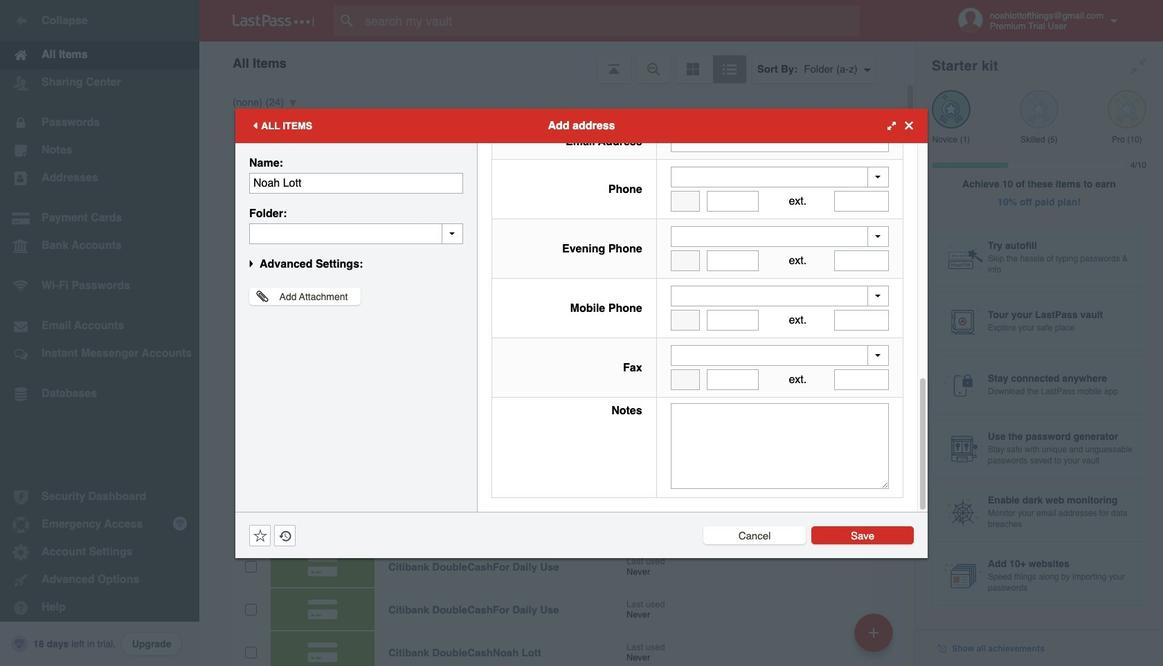Task type: vqa. For each thing, say whether or not it's contained in the screenshot.
the New item element at the bottom right
no



Task type: locate. For each thing, give the bounding box(es) containing it.
None text field
[[671, 191, 700, 212], [707, 191, 759, 212], [249, 223, 463, 244], [707, 251, 759, 271], [835, 251, 889, 271], [707, 370, 759, 391], [671, 404, 889, 490], [671, 191, 700, 212], [707, 191, 759, 212], [249, 223, 463, 244], [707, 251, 759, 271], [835, 251, 889, 271], [707, 370, 759, 391], [671, 404, 889, 490]]

main navigation navigation
[[0, 0, 199, 667]]

vault options navigation
[[199, 42, 915, 83]]

None text field
[[671, 132, 889, 152], [249, 173, 463, 194], [835, 191, 889, 212], [671, 251, 700, 271], [671, 310, 700, 331], [707, 310, 759, 331], [835, 310, 889, 331], [671, 370, 700, 391], [835, 370, 889, 391], [671, 132, 889, 152], [249, 173, 463, 194], [835, 191, 889, 212], [671, 251, 700, 271], [671, 310, 700, 331], [707, 310, 759, 331], [835, 310, 889, 331], [671, 370, 700, 391], [835, 370, 889, 391]]

new item image
[[869, 628, 879, 638]]

dialog
[[235, 0, 928, 558]]



Task type: describe. For each thing, give the bounding box(es) containing it.
lastpass image
[[233, 15, 314, 27]]

new item navigation
[[850, 610, 902, 667]]

search my vault text field
[[334, 6, 887, 36]]

Search search field
[[334, 6, 887, 36]]



